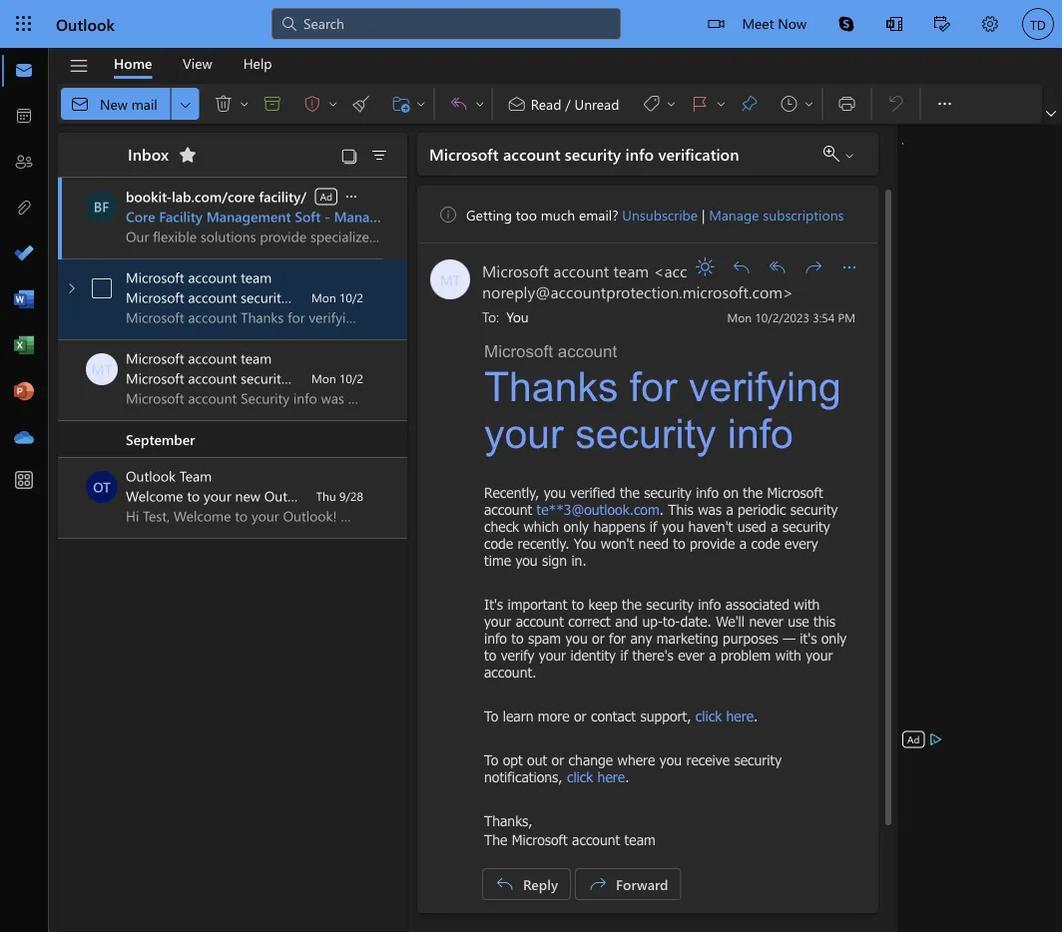 Task type: vqa. For each thing, say whether or not it's contained in the screenshot.

no



Task type: describe. For each thing, give the bounding box(es) containing it.
 button
[[918, 0, 966, 50]]

the right 'on'
[[743, 484, 763, 501]]

management
[[206, 207, 291, 226]]

microsoft account security info verification inside message list list box
[[126, 288, 387, 306]]

1 vertical spatial  button
[[762, 252, 794, 283]]

 inside popup button
[[177, 96, 193, 112]]

info inside the microsoft account thanks for verifying your security info
[[727, 411, 793, 456]]

this
[[814, 613, 835, 630]]

ever
[[678, 647, 705, 664]]

spam
[[528, 630, 561, 647]]

 for 
[[732, 258, 752, 277]]

10/2/2023
[[755, 309, 809, 325]]


[[213, 94, 233, 114]]

mon for microsoft account security info was added
[[311, 370, 336, 386]]

 button
[[827, 88, 867, 120]]

verifying
[[689, 364, 841, 409]]

tags group
[[497, 84, 818, 124]]


[[63, 280, 79, 296]]

 for  forward
[[588, 874, 608, 894]]

you inside to opt out or change where you receive security notifications,
[[660, 752, 682, 769]]

to do image
[[14, 245, 34, 265]]

it's
[[484, 596, 503, 613]]

 for  dropdown button inside the email message element
[[839, 258, 859, 277]]

bookit-
[[126, 187, 172, 206]]

correct
[[568, 613, 611, 630]]

 for middle  dropdown button
[[343, 189, 359, 205]]

account inside it's important to keep the security info associated with your account correct and up-to-date. we'll never use this info to spam you or for any marketing purposes — it's only to verify your identity if there's ever a problem with your account.
[[516, 613, 564, 630]]


[[1046, 109, 1056, 119]]

team up microsoft account security info was added
[[241, 349, 272, 367]]

security down 'unread'
[[565, 143, 621, 165]]

manage inside message list list box
[[334, 207, 385, 226]]

opt
[[503, 752, 523, 769]]

0 horizontal spatial .
[[625, 769, 629, 786]]

 forward
[[588, 874, 668, 894]]

outlook for outlook
[[56, 13, 115, 34]]

new
[[235, 487, 260, 505]]


[[838, 16, 854, 32]]

 reply
[[495, 874, 558, 894]]

read
[[531, 94, 561, 113]]

 button
[[690, 252, 722, 283]]

info up marketing on the bottom right of page
[[698, 596, 721, 613]]

1 vertical spatial  button
[[342, 186, 360, 206]]


[[708, 16, 724, 32]]

1 vertical spatial click
[[567, 769, 593, 786]]

1 select a conversation checkbox from the top
[[86, 273, 126, 304]]

ot
[[93, 478, 111, 496]]

outlook banner
[[0, 0, 1062, 50]]

date.
[[680, 613, 712, 630]]

 button
[[680, 88, 713, 120]]

for inside it's important to keep the security info associated with your account correct and up-to-date. we'll never use this info to spam you or for any marketing purposes — it's only to verify your identity if there's ever a problem with your account.
[[609, 630, 626, 647]]

you inside the . this was a periodic security check which only happens if you haven't used a security code recently. you won't need to provide a code every time you sign in.
[[574, 535, 596, 552]]

the up happens
[[620, 484, 640, 501]]

time
[[484, 552, 511, 569]]

microsoft account security info was added
[[126, 369, 386, 387]]

with for associated
[[794, 596, 820, 613]]

soft
[[295, 207, 321, 226]]

to left keep
[[572, 596, 584, 613]]

 button
[[798, 252, 829, 283]]

to inside the . this was a periodic security check which only happens if you haven't used a security code recently. you won't need to provide a code every time you sign in.
[[673, 535, 685, 552]]

click here link for to learn more or contact support, click here .
[[696, 708, 754, 725]]

9/28
[[339, 488, 363, 504]]

 for 
[[843, 150, 855, 162]]


[[886, 16, 902, 32]]


[[837, 94, 857, 114]]

added
[[346, 369, 386, 387]]

it's important to keep the security info associated with your account correct and up-to-date. we'll never use this info to spam you or for any marketing purposes — it's only to verify your identity if there's ever a problem with your account.
[[484, 596, 847, 681]]

 button
[[252, 88, 292, 120]]

more apps image
[[14, 471, 34, 491]]


[[824, 146, 839, 162]]

microsoft account team for microsoft account security info was added
[[126, 349, 272, 367]]

 search field
[[272, 0, 621, 45]]

your down this
[[806, 647, 833, 664]]

. inside the . this was a periodic security check which only happens if you haven't used a security code recently. you won't need to provide a code every time you sign in.
[[660, 501, 664, 518]]

microsoft account team inside email message element
[[482, 260, 649, 281]]

won't
[[601, 535, 634, 552]]

to learn more or contact support, click here .
[[484, 708, 758, 725]]

you inside text field
[[506, 307, 529, 326]]

lab
[[422, 207, 444, 226]]

was inside the . this was a periodic security check which only happens if you haven't used a security code recently. you won't need to provide a code every time you sign in.
[[698, 501, 722, 518]]

important
[[508, 596, 567, 613]]

 
[[690, 94, 727, 114]]

use
[[788, 613, 809, 630]]

2 code from the left
[[751, 535, 780, 552]]

0 horizontal spatial here
[[598, 769, 625, 786]]


[[340, 147, 358, 165]]

microsoft account team for microsoft account security info verification
[[126, 268, 272, 286]]

outlook team
[[126, 467, 212, 485]]

microsoft inside thanks, the microsoft account team
[[512, 831, 568, 848]]

mail
[[132, 94, 157, 113]]

you button
[[503, 306, 532, 328]]

 button inside email message element
[[833, 252, 865, 283]]

with for lab
[[448, 207, 475, 226]]

more
[[538, 708, 570, 725]]

 button
[[325, 88, 341, 120]]

. this was a periodic security check which only happens if you haven't used a security code recently. you won't need to provide a code every time you sign in.
[[484, 501, 838, 569]]

to inside message list list box
[[187, 487, 200, 505]]

info left added
[[292, 369, 316, 387]]

manage inside the  getting too much email? unsubscribe | manage subscriptions
[[709, 205, 759, 224]]

a inside it's important to keep the security info associated with your account correct and up-to-date. we'll never use this info to spam you or for any marketing purposes — it's only to verify your identity if there's ever a problem with your account.
[[709, 647, 716, 664]]


[[351, 94, 371, 114]]

inbox 
[[128, 143, 198, 165]]

facility
[[159, 207, 203, 226]]

 button for 
[[236, 88, 252, 120]]

change
[[569, 752, 613, 769]]

out
[[527, 752, 547, 769]]

0 vertical spatial  button
[[925, 84, 965, 124]]

outlook for outlook team
[[126, 467, 176, 485]]

 for top  dropdown button
[[935, 94, 955, 114]]

if inside the . this was a periodic security check which only happens if you haven't used a security code recently. you won't need to provide a code every time you sign in.
[[650, 518, 657, 535]]

team inside thanks, the microsoft account team
[[624, 831, 656, 848]]


[[391, 94, 411, 114]]


[[982, 16, 998, 32]]

only inside it's important to keep the security info associated with your account correct and up-to-date. we'll never use this info to spam you or for any marketing purposes — it's only to verify your identity if there's ever a problem with your account.
[[821, 630, 847, 647]]

|
[[702, 205, 705, 224]]

 button
[[335, 141, 363, 169]]

 for 
[[415, 98, 427, 110]]

2 vertical spatial with
[[775, 647, 801, 664]]

 button
[[292, 88, 325, 120]]

info down soft
[[292, 288, 316, 306]]

 new mail
[[70, 94, 157, 114]]

was inside message list list box
[[320, 369, 343, 387]]

identity
[[570, 647, 616, 664]]

the inside it's important to keep the security info associated with your account correct and up-to-date. we'll never use this info to spam you or for any marketing purposes — it's only to verify your identity if there's ever a problem with your account.
[[622, 596, 642, 613]]

 
[[824, 146, 855, 162]]

info down the  at the top right of page
[[625, 143, 654, 165]]


[[739, 94, 759, 114]]

navigation pane region
[[56, 125, 254, 932]]

a right 'provide'
[[739, 535, 747, 552]]

up-
[[642, 613, 663, 630]]

 for 
[[238, 98, 250, 110]]

home button
[[99, 48, 167, 79]]

september heading
[[58, 421, 407, 458]]

to left the verify
[[484, 647, 496, 664]]

 button
[[59, 49, 99, 83]]

info inside recently, you verified the security info on the microsoft account
[[696, 484, 719, 501]]

security up every
[[790, 501, 838, 518]]

ad inside message list list box
[[320, 190, 332, 203]]

your inside the microsoft account thanks for verifying your security info
[[484, 411, 564, 456]]

sign
[[542, 552, 567, 569]]

 for 
[[804, 258, 824, 277]]


[[178, 145, 198, 165]]

much
[[541, 205, 575, 224]]

bookitlab
[[479, 207, 543, 226]]

only inside the . this was a periodic security check which only happens if you haven't used a security code recently. you won't need to provide a code every time you sign in.
[[563, 518, 589, 535]]

mon 10/2/2023 3:54 pm
[[727, 309, 855, 325]]

10/2 for verification
[[339, 289, 363, 305]]

excel image
[[14, 336, 34, 356]]

this
[[668, 501, 694, 518]]

/
[[565, 94, 571, 113]]


[[641, 94, 661, 114]]

recently, you verified the security info on the microsoft account
[[484, 484, 823, 518]]

0 vertical spatial here
[[726, 708, 754, 725]]

microsoft account team image for mt popup button
[[430, 260, 470, 299]]


[[779, 94, 799, 114]]

microsoft inside the microsoft account thanks for verifying your security info
[[484, 342, 553, 361]]

recently,
[[484, 484, 539, 501]]


[[690, 94, 710, 114]]

 
[[302, 94, 339, 114]]

happens
[[593, 518, 645, 535]]



Task type: locate. For each thing, give the bounding box(es) containing it.
mt down 
[[440, 270, 461, 288]]

 button right ""
[[236, 88, 252, 120]]

reply
[[523, 875, 558, 893]]

outlook team image
[[86, 471, 118, 503]]

0 vertical spatial click
[[696, 708, 722, 725]]

check
[[484, 518, 519, 535]]

0 vertical spatial verification
[[658, 143, 739, 165]]

2 vertical spatial  button
[[833, 252, 865, 283]]

2 mon 10/2 from the top
[[311, 370, 363, 386]]

you left won't
[[574, 535, 596, 552]]

1 horizontal spatial microsoft account team image
[[430, 260, 470, 299]]

never
[[749, 613, 783, 630]]

your
[[389, 207, 418, 226]]

mon for microsoft account security info verification
[[311, 289, 336, 305]]

microsoft account team image down select a conversation image
[[86, 353, 118, 385]]

 inside button
[[732, 258, 752, 277]]

to inside to opt out or change where you receive security notifications,
[[484, 752, 498, 769]]

for left any
[[609, 630, 626, 647]]

with down use
[[775, 647, 801, 664]]

1 horizontal spatial click
[[696, 708, 722, 725]]


[[302, 94, 322, 114]]

your inside message list list box
[[204, 487, 231, 505]]

1 vertical spatial ad
[[907, 733, 920, 746]]

welcome to your new outlook.com account
[[126, 487, 397, 505]]

0 horizontal spatial you
[[506, 307, 529, 326]]

microsoft account team down facility
[[126, 268, 272, 286]]

every
[[785, 535, 818, 552]]

meet now
[[742, 13, 807, 32]]

1 vertical spatial 
[[343, 189, 359, 205]]

to-
[[663, 613, 680, 630]]

0 vertical spatial if
[[650, 518, 657, 535]]

1 horizontal spatial outlook
[[126, 467, 176, 485]]

code down periodic
[[751, 535, 780, 552]]

microsoft account thanks for verifying your security info
[[484, 342, 841, 456]]

click here link up thanks, the microsoft account team
[[567, 769, 625, 786]]

thanks
[[484, 364, 618, 409]]

outlook up '' button
[[56, 13, 115, 34]]

mt button
[[430, 260, 470, 299]]

 button right 
[[713, 88, 729, 120]]

 button
[[823, 0, 870, 48]]

message list section
[[58, 128, 543, 931]]

tab list inside thanks for verifying your security info application
[[99, 48, 287, 79]]

1 vertical spatial select a conversation checkbox
[[86, 471, 126, 503]]

for inside the microsoft account thanks for verifying your security info
[[630, 364, 677, 409]]

.
[[660, 501, 664, 518], [754, 708, 758, 725], [625, 769, 629, 786]]

1 horizontal spatial manage
[[709, 205, 759, 224]]

0 vertical spatial with
[[448, 207, 475, 226]]

0 horizontal spatial  button
[[342, 186, 360, 206]]

security up need
[[644, 484, 692, 501]]

microsoft inside recently, you verified the security info on the microsoft account
[[767, 484, 823, 501]]

if left any
[[620, 647, 628, 664]]

 button right  button
[[833, 252, 865, 283]]

team up forward
[[624, 831, 656, 848]]

powerpoint image
[[14, 382, 34, 402]]

mon
[[311, 289, 336, 305], [727, 309, 752, 325], [311, 370, 336, 386]]

2 vertical spatial 
[[839, 258, 859, 277]]

Select a conversation checkbox
[[86, 353, 126, 385]]

security right receive
[[734, 752, 782, 769]]

0 horizontal spatial only
[[563, 518, 589, 535]]

0 horizontal spatial microsoft account team image
[[86, 353, 118, 385]]

to left 'opt'
[[484, 752, 498, 769]]

10/2
[[339, 289, 363, 305], [339, 370, 363, 386]]

facility/management
[[259, 187, 390, 206]]

manage right |
[[709, 205, 759, 224]]

1 vertical spatial you
[[574, 535, 596, 552]]

1 horizontal spatial verification
[[658, 143, 739, 165]]

1 vertical spatial .
[[754, 708, 758, 725]]

1 vertical spatial microsoft account team image
[[86, 353, 118, 385]]

unsubscribe
[[622, 205, 698, 224]]

help button
[[228, 48, 287, 79]]

 for 
[[327, 98, 339, 110]]

1 horizontal spatial here
[[726, 708, 754, 725]]

 inside  
[[843, 150, 855, 162]]

 right 
[[327, 98, 339, 110]]

outlook inside message list list box
[[126, 467, 176, 485]]

1 horizontal spatial 
[[732, 258, 752, 277]]

 for 
[[768, 258, 788, 277]]

 button
[[966, 0, 1014, 50]]

mon left 10/2/2023
[[727, 309, 752, 325]]

Select a conversation checkbox
[[86, 273, 126, 304], [86, 471, 126, 503]]

microsoft account team down 'much'
[[482, 260, 649, 281]]

mon 10/2
[[311, 289, 363, 305], [311, 370, 363, 386]]

select a conversation checkbox containing ot
[[86, 471, 126, 503]]

to down team
[[187, 487, 200, 505]]

1 horizontal spatial  button
[[762, 252, 794, 283]]

move & delete group
[[61, 84, 430, 124]]

you right to:
[[506, 307, 529, 326]]

 inside  
[[665, 98, 677, 110]]

1 horizontal spatial or
[[574, 708, 587, 725]]

0 horizontal spatial manage
[[334, 207, 385, 226]]

verify
[[501, 647, 534, 664]]

if left this
[[650, 518, 657, 535]]

 right 
[[415, 98, 427, 110]]

security up september "heading"
[[241, 369, 288, 387]]

microsoft account team image down 
[[430, 260, 470, 299]]

none text field inside email message element
[[482, 304, 713, 328]]

 button down  dropdown button
[[925, 84, 965, 124]]

security inside it's important to keep the security info associated with your account correct and up-to-date. we'll never use this info to spam you or for any marketing purposes — it's only to verify your identity if there's ever a problem with your account.
[[646, 596, 694, 613]]

 
[[391, 94, 427, 114]]

outlook inside banner
[[56, 13, 115, 34]]

1 horizontal spatial 
[[804, 258, 824, 277]]

people image
[[14, 153, 34, 173]]

was left 'on'
[[698, 501, 722, 518]]

or inside it's important to keep the security info associated with your account correct and up-to-date. we'll never use this info to spam you or for any marketing purposes — it's only to verify your identity if there's ever a problem with your account.
[[592, 630, 605, 647]]

microsoft account security info verification up microsoft account security info was added
[[126, 288, 387, 306]]

0 horizontal spatial microsoft account security info verification
[[126, 288, 387, 306]]

2 vertical spatial .
[[625, 769, 629, 786]]

microsoft account team image inside email message element
[[430, 260, 470, 299]]

tab list containing home
[[99, 48, 287, 79]]

thu
[[316, 488, 336, 504]]

bookit-lab.com/core facility/management image
[[85, 191, 117, 223]]

security up marketing on the bottom right of page
[[646, 596, 694, 613]]

1 horizontal spatial code
[[751, 535, 780, 552]]

1 to from the top
[[484, 708, 498, 725]]

none text field containing to:
[[482, 304, 713, 328]]

 
[[779, 94, 815, 114]]

 left  button
[[768, 258, 788, 277]]

which
[[523, 518, 559, 535]]

core facility management soft - manage your lab with bookitlab
[[126, 207, 543, 226]]

 button left the 
[[472, 88, 488, 120]]

it's
[[800, 630, 817, 647]]

word image
[[14, 290, 34, 310]]

code left the 'recently.'
[[484, 535, 513, 552]]

or right out
[[552, 752, 564, 769]]

security inside the microsoft account thanks for verifying your security info
[[575, 411, 716, 456]]

0 vertical spatial outlook
[[56, 13, 115, 34]]

 left the 
[[474, 98, 486, 110]]

microsoft account team image for mt checkbox
[[86, 353, 118, 385]]

security up microsoft account security info was added
[[241, 288, 288, 306]]

mt down select a conversation image
[[91, 360, 112, 378]]

1 vertical spatial only
[[821, 630, 847, 647]]

2 horizontal spatial  button
[[925, 84, 965, 124]]

0 vertical spatial mon 10/2
[[311, 289, 363, 305]]

calendar image
[[14, 107, 34, 127]]

view
[[183, 54, 212, 72]]

 button up "core facility management soft - manage your lab with bookitlab"
[[342, 186, 360, 206]]

security inside to opt out or change where you receive security notifications,
[[734, 752, 782, 769]]

you inside it's important to keep the security info associated with your account correct and up-to-date. we'll never use this info to spam you or for any marketing purposes — it's only to verify your identity if there's ever a problem with your account.
[[565, 630, 588, 647]]

 inside  
[[715, 98, 727, 110]]

1 10/2 from the top
[[339, 289, 363, 305]]

any
[[630, 630, 652, 647]]

0 vertical spatial 
[[804, 258, 824, 277]]

1 mon 10/2 from the top
[[311, 289, 363, 305]]

inbox heading
[[102, 133, 204, 177]]

0 horizontal spatial 
[[495, 874, 515, 894]]


[[177, 96, 193, 112], [238, 98, 250, 110], [327, 98, 339, 110], [415, 98, 427, 110], [474, 98, 486, 110], [665, 98, 677, 110], [715, 98, 727, 110], [803, 98, 815, 110], [843, 150, 855, 162]]

your right the verify
[[539, 647, 566, 664]]

1 vertical spatial mon
[[727, 309, 752, 325]]

1 horizontal spatial .
[[660, 501, 664, 518]]

1 vertical spatial or
[[574, 708, 587, 725]]

0 horizontal spatial 
[[588, 874, 608, 894]]


[[369, 146, 389, 166]]

was left added
[[320, 369, 343, 387]]

2 select a conversation checkbox from the top
[[86, 471, 126, 503]]

a right the ever on the bottom of the page
[[709, 647, 716, 664]]

0 horizontal spatial ad
[[320, 190, 332, 203]]

a
[[726, 501, 733, 518], [771, 518, 778, 535], [739, 535, 747, 552], [709, 647, 716, 664]]

info down it's
[[484, 630, 507, 647]]

—
[[783, 630, 795, 647]]

None text field
[[482, 304, 713, 328]]

3  button from the left
[[472, 88, 488, 120]]


[[279, 14, 299, 34]]

 button
[[363, 141, 395, 169]]


[[732, 258, 752, 277], [495, 874, 515, 894]]

2 10/2 from the top
[[339, 370, 363, 386]]

1 vertical spatial here
[[598, 769, 625, 786]]

0 vertical spatial ad
[[320, 190, 332, 203]]

provide
[[690, 535, 735, 552]]

mon left added
[[311, 370, 336, 386]]

 button left  button
[[171, 88, 199, 120]]

1 vertical spatial if
[[620, 647, 628, 664]]

1 vertical spatial 
[[588, 874, 608, 894]]

1 horizontal spatial 
[[839, 258, 859, 277]]

here down contact
[[598, 769, 625, 786]]

with
[[448, 207, 475, 226], [794, 596, 820, 613], [775, 647, 801, 664]]

in.
[[571, 552, 587, 569]]

 inside button
[[768, 258, 788, 277]]

 inside  
[[238, 98, 250, 110]]

 inside  button
[[804, 258, 824, 277]]

 left forward
[[588, 874, 608, 894]]

here up receive
[[726, 708, 754, 725]]

or for contact
[[574, 708, 587, 725]]

 right 
[[803, 98, 815, 110]]

0 horizontal spatial for
[[609, 630, 626, 647]]

where
[[617, 752, 655, 769]]

0 horizontal spatial click
[[567, 769, 593, 786]]

click right support,
[[696, 708, 722, 725]]

team down the  getting too much email? unsubscribe | manage subscriptions
[[613, 260, 649, 281]]

 inside  
[[327, 98, 339, 110]]

to: you
[[482, 307, 529, 326]]

to
[[484, 708, 498, 725], [484, 752, 498, 769]]

1 vertical spatial outlook
[[126, 467, 176, 485]]

2 vertical spatial or
[[552, 752, 564, 769]]

verification down 
[[658, 143, 739, 165]]

mt inside popup button
[[440, 270, 461, 288]]

mon 10/2 for verification
[[311, 289, 363, 305]]

 button
[[870, 0, 918, 50]]


[[696, 258, 716, 277]]

receive
[[686, 752, 730, 769]]

 button inside 'tags' group
[[713, 88, 729, 120]]

 inside email message element
[[839, 258, 859, 277]]

a left the used
[[726, 501, 733, 518]]

manage
[[709, 205, 759, 224], [334, 207, 385, 226]]

or
[[592, 630, 605, 647], [574, 708, 587, 725], [552, 752, 564, 769]]

your down the thanks
[[484, 411, 564, 456]]

3:54
[[813, 309, 835, 325]]

0 horizontal spatial 
[[449, 94, 469, 114]]

 for  
[[449, 94, 469, 114]]

onedrive image
[[14, 428, 34, 448]]

outlook link
[[56, 0, 115, 48]]

 button
[[1042, 104, 1060, 124]]

1 vertical spatial verification
[[320, 288, 387, 306]]

only
[[563, 518, 589, 535], [821, 630, 847, 647]]

to left spam
[[511, 630, 524, 647]]

select a conversation image
[[92, 278, 112, 298]]

now
[[778, 13, 807, 32]]

with right the lab
[[448, 207, 475, 226]]

 for 
[[715, 98, 727, 110]]

0 vertical spatial or
[[592, 630, 605, 647]]

only up in.
[[563, 518, 589, 535]]

0 vertical spatial microsoft account security info verification
[[429, 143, 739, 165]]

1 horizontal spatial mt
[[440, 270, 461, 288]]

a right the used
[[771, 518, 778, 535]]

 button right ' '
[[439, 88, 472, 120]]

to left learn
[[484, 708, 498, 725]]

mon inside email message element
[[727, 309, 752, 325]]

0 horizontal spatial or
[[552, 752, 564, 769]]

left-rail-appbar navigation
[[4, 48, 44, 461]]

mt inside checkbox
[[91, 360, 112, 378]]

tab list
[[99, 48, 287, 79]]

click here link up receive
[[696, 708, 754, 725]]

0 horizontal spatial if
[[620, 647, 628, 664]]

1 horizontal spatial only
[[821, 630, 847, 647]]

 left  button
[[177, 96, 193, 112]]

2 to from the top
[[484, 752, 498, 769]]

home
[[114, 54, 152, 72]]

2 horizontal spatial 
[[935, 94, 955, 114]]

4  button from the left
[[713, 88, 729, 120]]

click here link for click here .
[[567, 769, 625, 786]]

only right it's
[[821, 630, 847, 647]]

your down team
[[204, 487, 231, 505]]

te**3@outlook.com
[[537, 501, 660, 518]]

ad left the "set your advertising preferences" image
[[907, 733, 920, 746]]

or inside to opt out or change where you receive security notifications,
[[552, 752, 564, 769]]

<account-
[[653, 260, 725, 281]]

with up it's
[[794, 596, 820, 613]]

0 vertical spatial mt
[[440, 270, 461, 288]]

0 horizontal spatial  button
[[439, 88, 472, 120]]

 for 
[[665, 98, 677, 110]]

. right change at the right of the page
[[625, 769, 629, 786]]

. left this
[[660, 501, 664, 518]]

or right more
[[574, 708, 587, 725]]

your
[[484, 411, 564, 456], [204, 487, 231, 505], [484, 613, 511, 630], [539, 647, 566, 664], [806, 647, 833, 664]]


[[262, 94, 282, 114]]

click here .
[[567, 769, 629, 786]]

 for  reply
[[495, 874, 515, 894]]

mt for mt checkbox
[[91, 360, 112, 378]]

0 vertical spatial was
[[320, 369, 343, 387]]

support,
[[640, 708, 691, 725]]

0 horizontal spatial outlook
[[56, 13, 115, 34]]

1 code from the left
[[484, 535, 513, 552]]

account inside the microsoft account thanks for verifying your security info
[[558, 342, 617, 361]]

1 vertical spatial microsoft account security info verification
[[126, 288, 387, 306]]

0 horizontal spatial mt
[[91, 360, 112, 378]]

0 vertical spatial for
[[630, 364, 677, 409]]

microsoft account security info verification down 'unread'
[[429, 143, 739, 165]]

0 vertical spatial .
[[660, 501, 664, 518]]

1 horizontal spatial  button
[[833, 252, 865, 283]]

outlook up the welcome
[[126, 467, 176, 485]]

 right the  at the top right of page
[[665, 98, 677, 110]]

. down problem
[[754, 708, 758, 725]]

0 vertical spatial to
[[484, 708, 498, 725]]

 button
[[203, 88, 236, 120]]

account inside thanks, the microsoft account team
[[572, 831, 620, 848]]

on
[[723, 484, 739, 501]]

files image
[[14, 199, 34, 219]]

to right need
[[673, 535, 685, 552]]

 inside ' '
[[415, 98, 427, 110]]

verification inside message list list box
[[320, 288, 387, 306]]

1 horizontal spatial for
[[630, 364, 677, 409]]

0 horizontal spatial click here link
[[567, 769, 625, 786]]

info down verifying
[[727, 411, 793, 456]]

 up "core facility management soft - manage your lab with bookitlab"
[[343, 189, 359, 205]]

 up the 3:54 on the top right of the page
[[804, 258, 824, 277]]

 button
[[925, 84, 965, 124], [342, 186, 360, 206], [833, 252, 865, 283]]

if inside it's important to keep the security info associated with your account correct and up-to-date. we'll never use this info to spam you or for any marketing purposes — it's only to verify your identity if there's ever a problem with your account.
[[620, 647, 628, 664]]

0 vertical spatial microsoft account team image
[[430, 260, 470, 299]]

2 horizontal spatial .
[[754, 708, 758, 725]]

0 vertical spatial 
[[732, 258, 752, 277]]

mail image
[[14, 61, 34, 81]]

 right 
[[732, 258, 752, 277]]

 right the ""
[[843, 150, 855, 162]]

click right out
[[567, 769, 593, 786]]

manage right -
[[334, 207, 385, 226]]

keep
[[588, 596, 618, 613]]

security-
[[725, 260, 786, 281]]

verification up added
[[320, 288, 387, 306]]

info
[[625, 143, 654, 165], [292, 288, 316, 306], [292, 369, 316, 387], [727, 411, 793, 456], [696, 484, 719, 501], [698, 596, 721, 613], [484, 630, 507, 647]]

message list list box
[[58, 178, 543, 931]]

with inside message list list box
[[448, 207, 475, 226]]

 right ""
[[238, 98, 250, 110]]


[[449, 94, 469, 114], [768, 258, 788, 277]]

1 horizontal spatial you
[[574, 535, 596, 552]]

1 vertical spatial with
[[794, 596, 820, 613]]

 button for 
[[472, 88, 488, 120]]

to for to learn more or contact support, click here .
[[484, 708, 498, 725]]

contact
[[591, 708, 636, 725]]

0 vertical spatial  button
[[439, 88, 472, 120]]

0 vertical spatial you
[[506, 307, 529, 326]]

1  button from the left
[[171, 88, 199, 120]]

-
[[325, 207, 330, 226]]

1 horizontal spatial was
[[698, 501, 722, 518]]

1 vertical spatial 10/2
[[339, 370, 363, 386]]

 for 
[[803, 98, 815, 110]]

 right  button
[[839, 258, 859, 277]]

team down the management
[[241, 268, 272, 286]]

2 horizontal spatial or
[[592, 630, 605, 647]]

security inside recently, you verified the security info on the microsoft account
[[644, 484, 692, 501]]

0 horizontal spatial verification
[[320, 288, 387, 306]]

view button
[[168, 48, 227, 79]]

0 vertical spatial mon
[[311, 289, 336, 305]]

to for to opt out or change where you receive security notifications,
[[484, 752, 498, 769]]

verification
[[658, 143, 739, 165], [320, 288, 387, 306]]

set your advertising preferences image
[[928, 732, 944, 748]]

1 vertical spatial 
[[495, 874, 515, 894]]

mt for mt popup button
[[440, 270, 461, 288]]

or for change
[[552, 752, 564, 769]]

help
[[243, 54, 272, 72]]

1 horizontal spatial ad
[[907, 733, 920, 746]]

there's
[[632, 647, 674, 664]]

2 vertical spatial mon
[[311, 370, 336, 386]]

0 vertical spatial click here link
[[696, 708, 754, 725]]

your up the verify
[[484, 613, 511, 630]]

10/2 for was
[[339, 370, 363, 386]]

 left reply
[[495, 874, 515, 894]]

2  button from the left
[[236, 88, 252, 120]]

 button for 
[[713, 88, 729, 120]]

account inside recently, you verified the security info on the microsoft account
[[484, 501, 532, 518]]

thanks for verifying your security info application
[[0, 0, 1062, 932]]

0 vertical spatial select a conversation checkbox
[[86, 273, 126, 304]]

associated
[[725, 596, 789, 613]]

td image
[[1022, 8, 1054, 40]]

the left up-
[[622, 596, 642, 613]]

 right ' '
[[449, 94, 469, 114]]

Search field
[[301, 13, 609, 33]]

 inside  
[[474, 98, 486, 110]]

or left and
[[592, 630, 605, 647]]

email message element
[[417, 186, 878, 913]]

info left 'on'
[[696, 484, 719, 501]]

mt
[[440, 270, 461, 288], [91, 360, 112, 378]]

 inside the  
[[803, 98, 815, 110]]

 for 
[[474, 98, 486, 110]]

1 horizontal spatial microsoft account security info verification
[[429, 143, 739, 165]]

 inside message list list box
[[343, 189, 359, 205]]

0 horizontal spatial code
[[484, 535, 513, 552]]

1 vertical spatial was
[[698, 501, 722, 518]]

bookit-lab.com/core facility/management
[[126, 187, 390, 206]]

microsoft account team image
[[430, 260, 470, 299], [86, 353, 118, 385]]

1 vertical spatial click here link
[[567, 769, 625, 786]]

1 vertical spatial mt
[[91, 360, 112, 378]]

mon down -
[[311, 289, 336, 305]]

0 vertical spatial 10/2
[[339, 289, 363, 305]]

 button left  button
[[762, 252, 794, 283]]

mon 10/2 for was
[[311, 370, 363, 386]]

you inside recently, you verified the security info on the microsoft account
[[544, 484, 566, 501]]

too
[[516, 205, 537, 224]]

to:
[[482, 307, 499, 326]]

security right the used
[[783, 518, 830, 535]]



